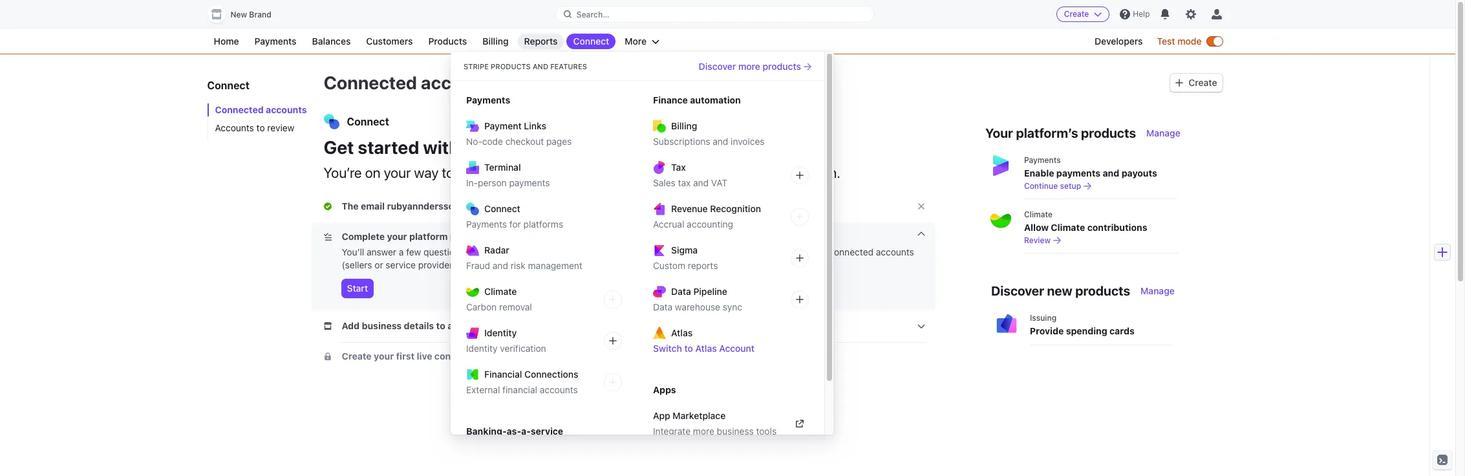 Task type: vqa. For each thing, say whether or not it's contained in the screenshot.
the topmost template
no



Task type: describe. For each thing, give the bounding box(es) containing it.
climate for climate allow climate contributions
[[1025, 210, 1053, 219]]

as-
[[507, 426, 521, 437]]

provide
[[1030, 325, 1064, 336]]

continue
[[1025, 181, 1058, 191]]

on
[[365, 164, 381, 181]]

1 vertical spatial create
[[1189, 77, 1218, 88]]

svg image for create your first live connected account
[[324, 353, 332, 360]]

search…
[[577, 9, 610, 19]]

new brand button
[[207, 5, 284, 23]]

connect up payments for platforms
[[485, 203, 521, 214]]

payments enable payments and payouts
[[1025, 155, 1158, 179]]

revenue recognition
[[671, 203, 761, 214]]

1 horizontal spatial service
[[531, 426, 564, 437]]

sales tax and vat
[[653, 177, 728, 188]]

discover new products
[[992, 283, 1131, 298]]

more
[[625, 36, 647, 47]]

required
[[528, 351, 561, 361]]

help button
[[1115, 4, 1156, 25]]

verification
[[500, 343, 546, 354]]

discover for discover new products
[[992, 283, 1045, 298]]

issuing provide spending cards
[[1030, 313, 1135, 336]]

accounts
[[215, 122, 254, 133]]

building
[[575, 246, 609, 257]]

1 vertical spatial connected
[[215, 104, 264, 115]]

payouts
[[1122, 168, 1158, 179]]

verified
[[526, 201, 560, 212]]

external financial accounts
[[466, 384, 578, 395]]

discover more products
[[699, 60, 801, 71]]

spending
[[1067, 325, 1108, 336]]

the inside "get started with connect you're on your way to going live. follow the steps below to complete your integration."
[[565, 164, 585, 181]]

or
[[375, 259, 383, 270]]

Search… search field
[[556, 6, 874, 22]]

customers link
[[360, 34, 419, 49]]

payments link
[[248, 34, 303, 49]]

add business details to activate your account
[[342, 320, 544, 331]]

complete your platform profile
[[342, 231, 479, 242]]

your down invoices
[[741, 164, 768, 181]]

identity verification
[[466, 343, 546, 354]]

your
[[986, 125, 1014, 140]]

details
[[404, 320, 434, 331]]

start
[[347, 283, 368, 294]]

reports
[[688, 260, 718, 271]]

products for your platform's products
[[1082, 125, 1137, 140]]

1 horizontal spatial atlas
[[696, 343, 717, 354]]

way
[[414, 164, 439, 181]]

review
[[267, 122, 295, 133]]

account
[[720, 343, 755, 354]]

0 vertical spatial for
[[510, 219, 521, 230]]

platforms
[[524, 219, 564, 230]]

email
[[361, 201, 385, 212]]

service inside you'll answer a few questions about the platform you're building to help determine onboarding requirements for your connected accounts (sellers or service providers).
[[386, 259, 416, 270]]

billing link
[[476, 34, 515, 49]]

manage for your platform's products
[[1147, 127, 1181, 138]]

your right on
[[384, 164, 411, 181]]

sales
[[653, 177, 676, 188]]

manage link for discover new products
[[1141, 285, 1175, 298]]

payments for person
[[509, 177, 550, 188]]

issuing
[[1030, 313, 1057, 323]]

2 vertical spatial create
[[342, 351, 372, 362]]

0 vertical spatial atlas
[[671, 327, 693, 338]]

platform inside you'll answer a few questions about the platform you're building to help determine onboarding requirements for your connected accounts (sellers or service providers).
[[509, 246, 545, 257]]

going
[[458, 164, 492, 181]]

person
[[478, 177, 507, 188]]

links
[[524, 120, 547, 131]]

account inside dropdown button
[[508, 320, 544, 331]]

platform's
[[1017, 125, 1079, 140]]

features
[[551, 62, 587, 71]]

your inside dropdown button
[[387, 231, 407, 242]]

with
[[423, 136, 460, 158]]

setup
[[1061, 181, 1082, 191]]

add
[[342, 320, 360, 331]]

subscriptions
[[653, 136, 711, 147]]

your inside you'll answer a few questions about the platform you're building to help determine onboarding requirements for your connected accounts (sellers or service providers).
[[809, 246, 827, 257]]

connected accounts link
[[207, 104, 311, 116]]

complete your platform profile button
[[324, 230, 482, 243]]

(sellers
[[342, 259, 372, 270]]

terminal
[[485, 162, 521, 173]]

the inside you'll answer a few questions about the platform you're building to help determine onboarding requirements for your connected accounts (sellers or service providers).
[[493, 246, 507, 257]]

new
[[1048, 283, 1073, 298]]

1 horizontal spatial products
[[491, 62, 531, 71]]

review
[[1025, 235, 1051, 245]]

notifications image
[[1161, 9, 1171, 19]]

data for data warehouse sync
[[653, 301, 673, 312]]

0 vertical spatial connected
[[324, 72, 417, 93]]

cards
[[1110, 325, 1135, 336]]

1 vertical spatial climate
[[1051, 222, 1086, 233]]

0 horizontal spatial connected
[[435, 351, 482, 362]]

custom
[[653, 260, 686, 271]]

you're
[[324, 164, 362, 181]]

your inside dropdown button
[[486, 320, 506, 331]]

customers
[[366, 36, 413, 47]]

1 vertical spatial account
[[484, 351, 520, 362]]

finance automation
[[653, 94, 741, 105]]

1 horizontal spatial more
[[739, 60, 761, 71]]

management
[[528, 260, 583, 271]]

accrual accounting
[[653, 219, 734, 230]]

the
[[342, 201, 359, 212]]

test
[[710, 55, 727, 63]]

add business details to activate your account button
[[324, 320, 547, 332]]

to left tax
[[665, 164, 677, 181]]

answer
[[367, 246, 397, 257]]

apps
[[653, 384, 676, 395]]

onboarding
[[687, 246, 735, 257]]

contributions
[[1088, 222, 1148, 233]]

integration.
[[772, 164, 841, 181]]

in-
[[466, 177, 478, 188]]

allow
[[1025, 222, 1049, 233]]

continue setup link
[[1025, 181, 1178, 191]]

payments up profile
[[466, 219, 507, 230]]

recognition
[[710, 203, 761, 214]]

0 vertical spatial connected accounts
[[324, 72, 500, 93]]

0 horizontal spatial connected accounts
[[215, 104, 307, 115]]

a
[[399, 246, 404, 257]]

connected inside you'll answer a few questions about the platform you're building to help determine onboarding requirements for your connected accounts (sellers or service providers).
[[830, 246, 874, 257]]

and left invoices
[[713, 136, 729, 147]]

external
[[466, 384, 500, 395]]

first
[[396, 351, 415, 362]]

more inside app marketplace integrate more business tools
[[693, 426, 715, 437]]

no-
[[466, 136, 482, 147]]

connect inside "get started with connect you're on your way to going live. follow the steps below to complete your integration."
[[464, 136, 536, 158]]

identity for identity
[[485, 327, 517, 338]]

checkout
[[506, 136, 544, 147]]

products link
[[422, 34, 474, 49]]



Task type: locate. For each thing, give the bounding box(es) containing it.
create down "add"
[[342, 351, 372, 362]]

manage link for your platform's products
[[1147, 127, 1181, 140]]

account up financial
[[484, 351, 520, 362]]

0 horizontal spatial platform
[[410, 231, 448, 242]]

identity for identity verification
[[466, 343, 498, 354]]

your up "a"
[[387, 231, 407, 242]]

your down carbon removal
[[486, 320, 506, 331]]

products for discover new products
[[1076, 283, 1131, 298]]

accounts
[[421, 72, 500, 93], [266, 104, 307, 115], [876, 246, 915, 257], [540, 384, 578, 395]]

0 horizontal spatial create button
[[1057, 6, 1110, 22]]

products down billing link
[[491, 62, 531, 71]]

follow
[[522, 164, 562, 181]]

0 horizontal spatial connected
[[215, 104, 264, 115]]

more
[[739, 60, 761, 71], [693, 426, 715, 437]]

0 vertical spatial svg image
[[1176, 79, 1184, 87]]

0 vertical spatial the
[[565, 164, 585, 181]]

climate for climate
[[485, 286, 517, 297]]

accounts to review link
[[207, 122, 311, 135]]

1 vertical spatial service
[[531, 426, 564, 437]]

activate
[[448, 320, 484, 331]]

more button
[[619, 34, 666, 49]]

business inside app marketplace integrate more business tools
[[717, 426, 754, 437]]

0 vertical spatial create button
[[1057, 6, 1110, 22]]

pipeline
[[694, 286, 728, 297]]

0 horizontal spatial billing
[[483, 36, 509, 47]]

and down radar
[[493, 260, 508, 271]]

1 vertical spatial connected accounts
[[215, 104, 307, 115]]

0 vertical spatial more
[[739, 60, 761, 71]]

0 horizontal spatial for
[[510, 219, 521, 230]]

service
[[386, 259, 416, 270], [531, 426, 564, 437]]

the right about
[[493, 246, 507, 257]]

developers
[[1095, 36, 1143, 47]]

payments up payment
[[466, 94, 511, 105]]

connect inside connect link
[[573, 36, 610, 47]]

connect up 'started'
[[347, 116, 389, 127]]

test
[[1158, 36, 1176, 47]]

about
[[467, 246, 491, 257]]

1 vertical spatial connected
[[435, 351, 482, 362]]

climate right the allow at the top of page
[[1051, 222, 1086, 233]]

1 horizontal spatial billing
[[671, 120, 698, 131]]

payments up is
[[509, 177, 550, 188]]

platform inside dropdown button
[[410, 231, 448, 242]]

risk
[[511, 260, 526, 271]]

svg image left the
[[324, 203, 332, 210]]

3 svg image from the top
[[324, 353, 332, 360]]

new
[[231, 10, 247, 19]]

0 horizontal spatial service
[[386, 259, 416, 270]]

carbon removal
[[466, 301, 532, 312]]

help
[[1134, 9, 1150, 19]]

0 vertical spatial create
[[1065, 9, 1090, 19]]

connect up connected accounts link
[[207, 80, 250, 91]]

the email rubyanndersson@gmail.com is verified
[[342, 201, 560, 212]]

brand
[[249, 10, 271, 19]]

connected up accounts
[[215, 104, 264, 115]]

svg image down test mode
[[1176, 79, 1184, 87]]

service down "a"
[[386, 259, 416, 270]]

providers).
[[418, 259, 463, 270]]

to right way
[[442, 164, 454, 181]]

create button up developers
[[1057, 6, 1110, 22]]

platform
[[410, 231, 448, 242], [509, 246, 545, 257]]

svg image
[[324, 233, 332, 241], [324, 322, 332, 330], [324, 353, 332, 360]]

1 vertical spatial the
[[493, 246, 507, 257]]

1 horizontal spatial platform
[[509, 246, 545, 257]]

data up warehouse
[[671, 286, 691, 297]]

1 vertical spatial identity
[[466, 343, 498, 354]]

fraud
[[466, 260, 490, 271]]

1 horizontal spatial payments
[[1057, 168, 1101, 179]]

0 vertical spatial discover
[[699, 60, 736, 71]]

climate up carbon removal
[[485, 286, 517, 297]]

stripe products and features
[[464, 62, 587, 71]]

service right the as-
[[531, 426, 564, 437]]

1 vertical spatial for
[[795, 246, 806, 257]]

and right tax
[[693, 177, 709, 188]]

connected accounts down customers link
[[324, 72, 500, 93]]

payments inside payments enable payments and payouts
[[1025, 155, 1061, 165]]

svg image inside add business details to activate your account dropdown button
[[324, 322, 332, 330]]

climate
[[1025, 210, 1053, 219], [1051, 222, 1086, 233], [485, 286, 517, 297]]

business inside dropdown button
[[362, 320, 402, 331]]

Search… text field
[[556, 6, 874, 22]]

custom reports
[[653, 260, 718, 271]]

billing up stripe
[[483, 36, 509, 47]]

0 vertical spatial identity
[[485, 327, 517, 338]]

1 vertical spatial manage link
[[1141, 285, 1175, 298]]

few
[[406, 246, 421, 257]]

svg image
[[1176, 79, 1184, 87], [324, 203, 332, 210]]

svg image for create
[[1176, 79, 1184, 87]]

developers link
[[1089, 34, 1150, 49]]

manage
[[1147, 127, 1181, 138], [1141, 285, 1175, 296]]

1 horizontal spatial for
[[795, 246, 806, 257]]

to right switch
[[685, 343, 693, 354]]

create button down mode on the top
[[1171, 74, 1223, 92]]

platform up few
[[410, 231, 448, 242]]

and down reports link at the top of the page
[[533, 62, 549, 71]]

1 vertical spatial atlas
[[696, 343, 717, 354]]

2 svg image from the top
[[324, 322, 332, 330]]

create up 'developers' link
[[1065, 9, 1090, 19]]

2 vertical spatial products
[[1076, 283, 1131, 298]]

app marketplace integrate more business tools
[[653, 410, 777, 437]]

payments up setup at the right of page
[[1057, 168, 1101, 179]]

for inside you'll answer a few questions about the platform you're building to help determine onboarding requirements for your connected accounts (sellers or service providers).
[[795, 246, 806, 257]]

products
[[763, 60, 801, 71], [1082, 125, 1137, 140], [1076, 283, 1131, 298]]

your right requirements
[[809, 246, 827, 257]]

business left tools at the right bottom
[[717, 426, 754, 437]]

payment
[[485, 120, 522, 131]]

in-person payments
[[466, 177, 550, 188]]

marketplace
[[673, 410, 726, 421]]

mode
[[1178, 36, 1202, 47]]

products up issuing provide spending cards
[[1076, 283, 1131, 298]]

0 horizontal spatial svg image
[[324, 203, 332, 210]]

products
[[429, 36, 467, 47], [491, 62, 531, 71]]

and up continue setup link
[[1103, 168, 1120, 179]]

1 horizontal spatial connected
[[830, 246, 874, 257]]

switch
[[653, 343, 682, 354]]

1 vertical spatial platform
[[509, 246, 545, 257]]

vat
[[711, 177, 728, 188]]

1 horizontal spatial connected accounts
[[324, 72, 500, 93]]

1 horizontal spatial the
[[565, 164, 585, 181]]

tools
[[757, 426, 777, 437]]

connect down search… on the left top of page
[[573, 36, 610, 47]]

payments down brand
[[255, 36, 297, 47]]

products up stripe
[[429, 36, 467, 47]]

1 svg image from the top
[[324, 233, 332, 241]]

products for discover more products
[[763, 60, 801, 71]]

you'll answer a few questions about the platform you're building to help determine onboarding requirements for your connected accounts (sellers or service providers).
[[342, 246, 915, 270]]

connections
[[525, 369, 579, 380]]

products right "data"
[[763, 60, 801, 71]]

invoices
[[731, 136, 765, 147]]

to right details
[[436, 320, 446, 331]]

0 horizontal spatial create
[[342, 351, 372, 362]]

discover for discover more products
[[699, 60, 736, 71]]

your platform's products
[[986, 125, 1137, 140]]

payments up the enable at the right of page
[[1025, 155, 1061, 165]]

atlas up switch
[[671, 327, 693, 338]]

accounts inside you'll answer a few questions about the platform you're building to help determine onboarding requirements for your connected accounts (sellers or service providers).
[[876, 246, 915, 257]]

connected down customers link
[[324, 72, 417, 93]]

1 vertical spatial svg image
[[324, 322, 332, 330]]

to inside you'll answer a few questions about the platform you're building to help determine onboarding requirements for your connected accounts (sellers or service providers).
[[611, 246, 619, 257]]

climate up the allow at the top of page
[[1025, 210, 1053, 219]]

svg image for complete your platform profile
[[324, 233, 332, 241]]

connect up terminal
[[464, 136, 536, 158]]

pages
[[547, 136, 572, 147]]

atlas
[[671, 327, 693, 338], [696, 343, 717, 354]]

for down is
[[510, 219, 521, 230]]

0 vertical spatial service
[[386, 259, 416, 270]]

1 vertical spatial products
[[491, 62, 531, 71]]

financial connections
[[485, 369, 579, 380]]

to left help on the left bottom of the page
[[611, 246, 619, 257]]

get
[[324, 136, 354, 158]]

switch to atlas account
[[653, 343, 755, 354]]

banking-
[[466, 426, 507, 437]]

data left warehouse
[[653, 301, 673, 312]]

atlas left account
[[696, 343, 717, 354]]

data pipeline
[[671, 286, 728, 297]]

data
[[729, 55, 746, 63]]

1 horizontal spatial create
[[1065, 9, 1090, 19]]

0 vertical spatial climate
[[1025, 210, 1053, 219]]

app
[[653, 410, 671, 421]]

0 horizontal spatial payments
[[509, 177, 550, 188]]

1 horizontal spatial create button
[[1171, 74, 1223, 92]]

your left first
[[374, 351, 394, 362]]

1 vertical spatial billing
[[671, 120, 698, 131]]

to inside dropdown button
[[436, 320, 446, 331]]

payments inside "payments" link
[[255, 36, 297, 47]]

identity up identity verification
[[485, 327, 517, 338]]

connected
[[324, 72, 417, 93], [215, 104, 264, 115]]

payments
[[255, 36, 297, 47], [466, 94, 511, 105], [1025, 155, 1061, 165], [466, 219, 507, 230]]

1 vertical spatial svg image
[[324, 203, 332, 210]]

is
[[517, 201, 524, 212]]

connected accounts up accounts to review link
[[215, 104, 307, 115]]

0 vertical spatial products
[[763, 60, 801, 71]]

0 horizontal spatial business
[[362, 320, 402, 331]]

subscriptions and invoices
[[653, 136, 765, 147]]

connect link
[[567, 34, 616, 49]]

0 vertical spatial products
[[429, 36, 467, 47]]

a-
[[521, 426, 531, 437]]

0 vertical spatial data
[[671, 286, 691, 297]]

0 vertical spatial business
[[362, 320, 402, 331]]

financial
[[503, 384, 538, 395]]

0 horizontal spatial more
[[693, 426, 715, 437]]

1 vertical spatial products
[[1082, 125, 1137, 140]]

0 vertical spatial connected
[[830, 246, 874, 257]]

more right test
[[739, 60, 761, 71]]

review link
[[1025, 235, 1178, 246]]

svg image for the email rubyanndersson@gmail.com is verified
[[324, 203, 332, 210]]

0 vertical spatial account
[[508, 320, 544, 331]]

0 vertical spatial manage
[[1147, 127, 1181, 138]]

2 vertical spatial svg image
[[324, 353, 332, 360]]

fraud and risk management
[[466, 260, 583, 271]]

discover up issuing
[[992, 283, 1045, 298]]

carbon
[[466, 301, 497, 312]]

0 vertical spatial manage link
[[1147, 127, 1181, 140]]

0 vertical spatial billing
[[483, 36, 509, 47]]

1 horizontal spatial discover
[[992, 283, 1045, 298]]

svg image inside create "button"
[[1176, 79, 1184, 87]]

payments inside payments enable payments and payouts
[[1057, 168, 1101, 179]]

complete
[[681, 164, 738, 181]]

more down marketplace at the bottom left of page
[[693, 426, 715, 437]]

test mode
[[1158, 36, 1202, 47]]

2 horizontal spatial create
[[1189, 77, 1218, 88]]

1 vertical spatial manage
[[1141, 285, 1175, 296]]

automation
[[690, 94, 741, 105]]

the left steps
[[565, 164, 585, 181]]

billing up the subscriptions
[[671, 120, 698, 131]]

0 horizontal spatial atlas
[[671, 327, 693, 338]]

platform up fraud and risk management
[[509, 246, 545, 257]]

0 horizontal spatial the
[[493, 246, 507, 257]]

for right requirements
[[795, 246, 806, 257]]

1 vertical spatial business
[[717, 426, 754, 437]]

1 vertical spatial create button
[[1171, 74, 1223, 92]]

1 horizontal spatial business
[[717, 426, 754, 437]]

svg image for add business details to activate your account
[[324, 322, 332, 330]]

questions
[[424, 246, 465, 257]]

1 vertical spatial discover
[[992, 283, 1045, 298]]

financial
[[485, 369, 522, 380]]

sync
[[723, 301, 743, 312]]

tax
[[678, 177, 691, 188]]

2 vertical spatial climate
[[485, 286, 517, 297]]

0 horizontal spatial products
[[429, 36, 467, 47]]

create your first live connected account
[[342, 351, 520, 362]]

0 vertical spatial platform
[[410, 231, 448, 242]]

products up payments enable payments and payouts on the right
[[1082, 125, 1137, 140]]

account
[[508, 320, 544, 331], [484, 351, 520, 362]]

0 vertical spatial svg image
[[324, 233, 332, 241]]

business
[[362, 320, 402, 331], [717, 426, 754, 437]]

1 vertical spatial data
[[653, 301, 673, 312]]

1 horizontal spatial svg image
[[1176, 79, 1184, 87]]

payments for enable
[[1057, 168, 1101, 179]]

business right "add"
[[362, 320, 402, 331]]

identity down 'activate'
[[466, 343, 498, 354]]

warehouse
[[675, 301, 721, 312]]

account down removal
[[508, 320, 544, 331]]

climate allow climate contributions
[[1025, 210, 1148, 233]]

1 horizontal spatial connected
[[324, 72, 417, 93]]

data for data pipeline
[[671, 286, 691, 297]]

enable
[[1025, 168, 1055, 179]]

manage link
[[1147, 127, 1181, 140], [1141, 285, 1175, 298]]

svg image inside complete your platform profile dropdown button
[[324, 233, 332, 241]]

manage for discover new products
[[1141, 285, 1175, 296]]

connected accounts
[[324, 72, 500, 93], [215, 104, 307, 115]]

discover up 'automation'
[[699, 60, 736, 71]]

code
[[482, 136, 503, 147]]

to down connected accounts link
[[257, 122, 265, 133]]

and inside payments enable payments and payouts
[[1103, 168, 1120, 179]]

0 horizontal spatial discover
[[699, 60, 736, 71]]

home link
[[207, 34, 246, 49]]

create down mode on the top
[[1189, 77, 1218, 88]]

1 vertical spatial more
[[693, 426, 715, 437]]



